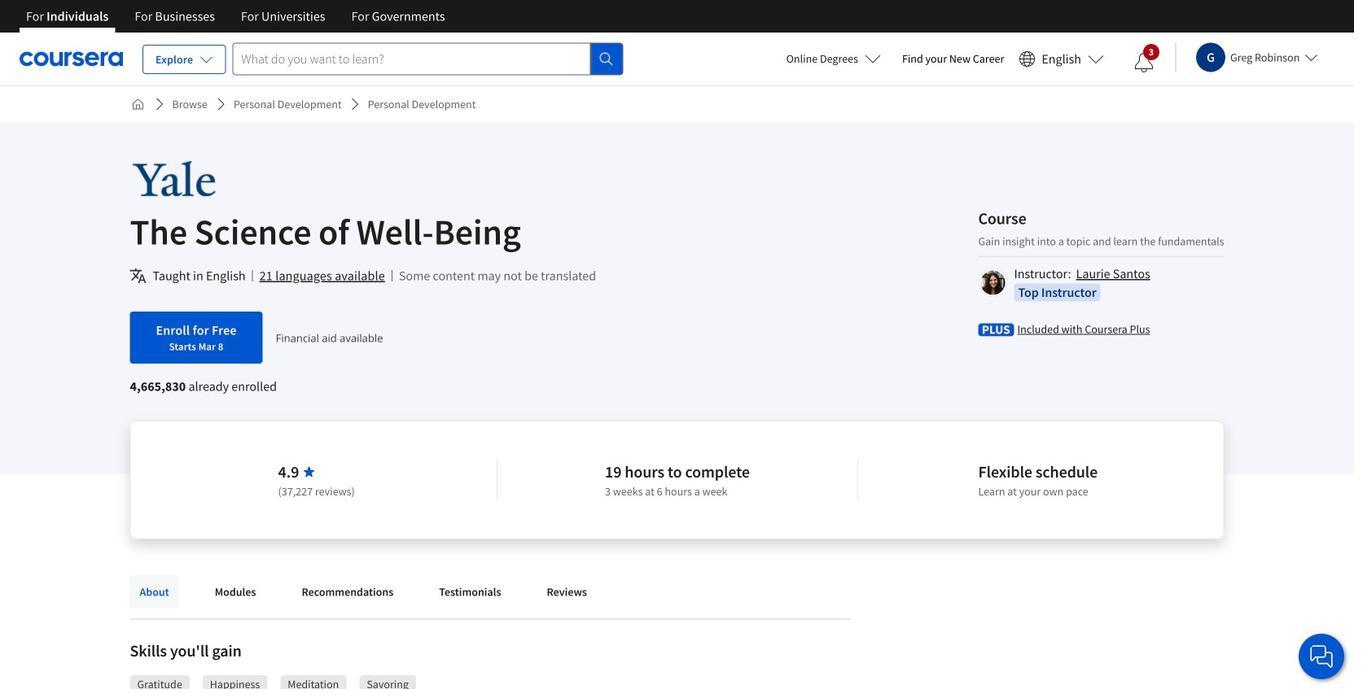 Task type: vqa. For each thing, say whether or not it's contained in the screenshot.
WHAT DO YOU WANT TO LEARN? TEXT BOX
yes



Task type: describe. For each thing, give the bounding box(es) containing it.
banner navigation
[[13, 0, 458, 33]]

coursera plus image
[[978, 324, 1014, 337]]

coursera image
[[20, 46, 123, 72]]



Task type: locate. For each thing, give the bounding box(es) containing it.
None search field
[[232, 43, 623, 75]]

home image
[[132, 98, 145, 111]]

yale university image
[[130, 161, 283, 198]]

What do you want to learn? text field
[[232, 43, 591, 75]]

laurie santos image
[[981, 271, 1005, 295]]



